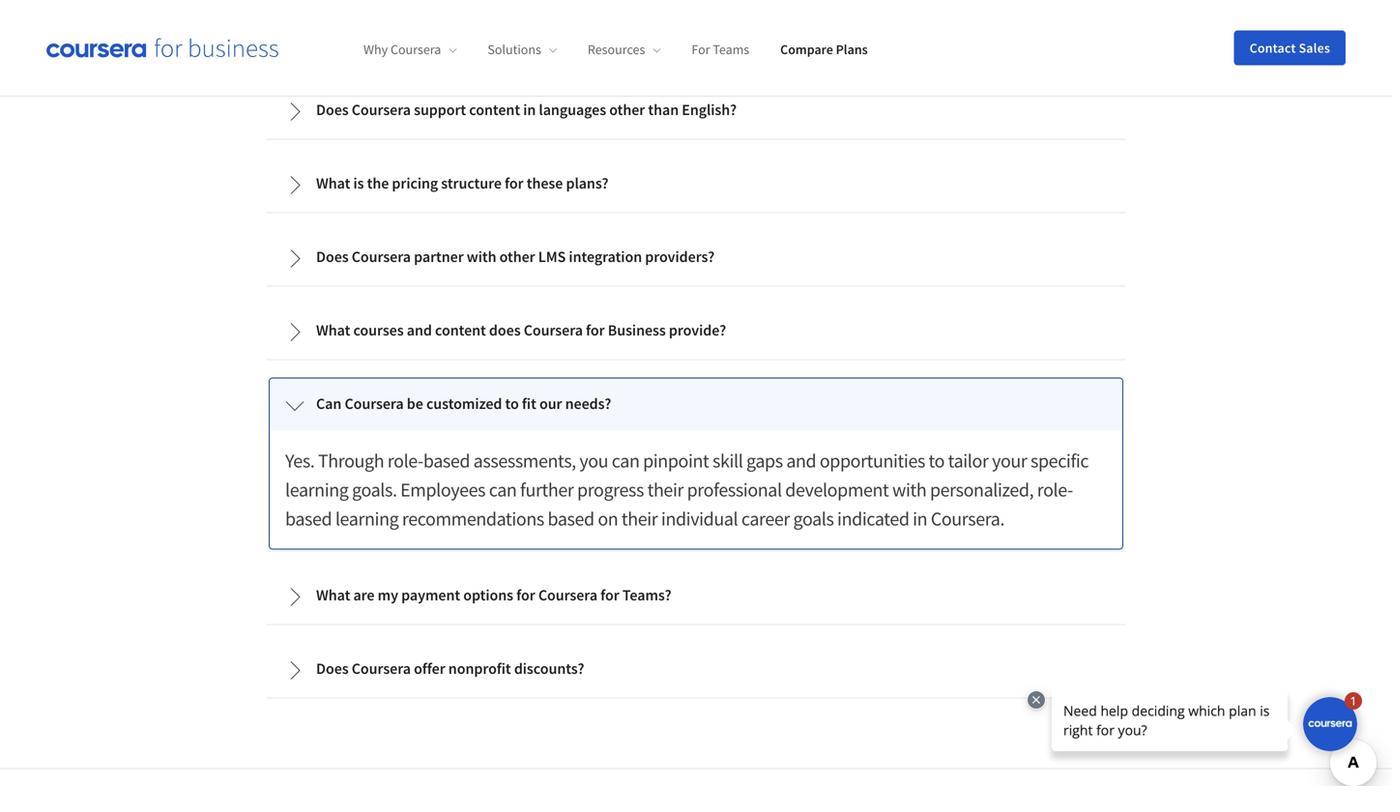 Task type: vqa. For each thing, say whether or not it's contained in the screenshot.
needs? at bottom left
yes



Task type: describe. For each thing, give the bounding box(es) containing it.
what are my payment options for coursera for teams?
[[316, 586, 672, 605]]

in inside dropdown button
[[523, 100, 536, 119]]

our
[[540, 394, 562, 413]]

development
[[786, 478, 889, 502]]

yes. through role-based assessments, you can pinpoint skill gaps and opportunities to tailor your specific learning goals. employees can further progress their professional  development with personalized, role- based learning recommendations based on their individual career goals indicated in coursera.
[[285, 449, 1089, 531]]

and inside yes. through role-based assessments, you can pinpoint skill gaps and opportunities to tailor your specific learning goals. employees can further progress their professional  development with personalized, role- based learning recommendations based on their individual career goals indicated in coursera.
[[787, 449, 816, 473]]

does for does coursera partner with other lms integration providers?
[[316, 247, 349, 266]]

nonprofit
[[449, 659, 511, 678]]

plans
[[836, 41, 868, 58]]

for teams
[[692, 41, 750, 58]]

contact
[[1250, 39, 1296, 57]]

is
[[353, 174, 364, 193]]

teams?
[[623, 586, 672, 605]]

courses
[[353, 321, 404, 340]]

my
[[378, 586, 398, 605]]

plans?
[[566, 174, 609, 193]]

for right options
[[517, 586, 535, 605]]

0 horizontal spatial based
[[285, 507, 332, 531]]

coursera for business image
[[46, 38, 279, 58]]

these
[[527, 174, 563, 193]]

opportunities
[[820, 449, 925, 473]]

providers?
[[645, 247, 715, 266]]

compare
[[781, 41, 833, 58]]

what courses and content does coursera for business provide? button
[[270, 305, 1123, 357]]

coursera for can coursera be customized to fit our needs?
[[345, 394, 404, 413]]

your
[[992, 449, 1027, 473]]

does for does coursera offer nonprofit discounts?
[[316, 659, 349, 678]]

recommendations
[[402, 507, 544, 531]]

offer
[[414, 659, 445, 678]]

with inside yes. through role-based assessments, you can pinpoint skill gaps and opportunities to tailor your specific learning goals. employees can further progress their professional  development with personalized, role- based learning recommendations based on their individual career goals indicated in coursera.
[[893, 478, 927, 502]]

through
[[318, 449, 384, 473]]

0 vertical spatial their
[[648, 478, 684, 502]]

lms
[[538, 247, 566, 266]]

to inside yes. through role-based assessments, you can pinpoint skill gaps and opportunities to tailor your specific learning goals. employees can further progress their professional  development with personalized, role- based learning recommendations based on their individual career goals indicated in coursera.
[[929, 449, 945, 473]]

can coursera be customized to fit our needs? button
[[270, 379, 1123, 431]]

does
[[489, 321, 521, 340]]

and inside dropdown button
[[407, 321, 432, 340]]

sales
[[1299, 39, 1331, 57]]

english?
[[682, 100, 737, 119]]

0 vertical spatial can
[[612, 449, 640, 473]]

structure
[[441, 174, 502, 193]]

the
[[367, 174, 389, 193]]

solutions
[[488, 41, 541, 58]]

career
[[742, 507, 790, 531]]

coursera inside what are my payment options for coursera for teams? dropdown button
[[538, 586, 598, 605]]

other inside dropdown button
[[609, 100, 645, 119]]

coursera.
[[931, 507, 1005, 531]]

coursera for does coursera offer nonprofit discounts?
[[352, 659, 411, 678]]

other inside dropdown button
[[500, 247, 535, 266]]

resources link
[[588, 41, 661, 58]]

indicated
[[838, 507, 910, 531]]

does coursera offer nonprofit discounts? button
[[270, 644, 1123, 696]]

employees
[[400, 478, 486, 502]]

1 horizontal spatial role-
[[1037, 478, 1073, 502]]

2 horizontal spatial based
[[548, 507, 594, 531]]

coursera for does coursera partner with other lms integration providers?
[[352, 247, 411, 266]]

pricing
[[392, 174, 438, 193]]

does for does coursera support content in languages other than english?
[[316, 100, 349, 119]]

solutions link
[[488, 41, 557, 58]]

why coursera
[[364, 41, 441, 58]]

does coursera support content in languages other than english?
[[316, 100, 737, 119]]

integration
[[569, 247, 642, 266]]

compare plans
[[781, 41, 868, 58]]

personalized,
[[930, 478, 1034, 502]]

for
[[692, 41, 710, 58]]

goals.
[[352, 478, 397, 502]]

what are my payment options for coursera for teams? button
[[270, 570, 1123, 622]]

for left business
[[586, 321, 605, 340]]

what is the pricing structure for these plans?
[[316, 174, 609, 193]]

what for what courses and content does coursera for business provide?
[[316, 321, 350, 340]]

yes.
[[285, 449, 315, 473]]

customized
[[426, 394, 502, 413]]

professional
[[687, 478, 782, 502]]

does coursera partner with other lms integration providers? button
[[270, 232, 1123, 284]]

fit
[[522, 394, 537, 413]]

what for what are my payment options for coursera for teams?
[[316, 586, 350, 605]]

contact sales
[[1250, 39, 1331, 57]]



Task type: locate. For each thing, give the bounding box(es) containing it.
1 horizontal spatial and
[[787, 449, 816, 473]]

0 vertical spatial other
[[609, 100, 645, 119]]

content inside does coursera support content in languages other than english? dropdown button
[[469, 100, 520, 119]]

content
[[469, 100, 520, 119], [435, 321, 486, 340]]

coursera left 'partner'
[[352, 247, 411, 266]]

0 vertical spatial role-
[[388, 449, 423, 473]]

in inside yes. through role-based assessments, you can pinpoint skill gaps and opportunities to tailor your specific learning goals. employees can further progress their professional  development with personalized, role- based learning recommendations based on their individual career goals indicated in coursera.
[[913, 507, 928, 531]]

learning
[[285, 478, 349, 502], [335, 507, 399, 531]]

2 vertical spatial what
[[316, 586, 350, 605]]

progress
[[577, 478, 644, 502]]

partner
[[414, 247, 464, 266]]

2 what from the top
[[316, 321, 350, 340]]

coursera left offer
[[352, 659, 411, 678]]

what is the pricing structure for these plans? button
[[270, 158, 1123, 210]]

0 horizontal spatial with
[[467, 247, 497, 266]]

does inside dropdown button
[[316, 100, 349, 119]]

coursera for does coursera support content in languages other than english?
[[352, 100, 411, 119]]

0 horizontal spatial role-
[[388, 449, 423, 473]]

1 what from the top
[[316, 174, 350, 193]]

does
[[316, 100, 349, 119], [316, 247, 349, 266], [316, 659, 349, 678]]

pinpoint
[[643, 449, 709, 473]]

can right "you"
[[612, 449, 640, 473]]

in right indicated
[[913, 507, 928, 531]]

0 horizontal spatial to
[[505, 394, 519, 413]]

1 vertical spatial content
[[435, 321, 486, 340]]

and right gaps
[[787, 449, 816, 473]]

coursera for why coursera
[[391, 41, 441, 58]]

coursera up "discounts?"
[[538, 586, 598, 605]]

with right 'partner'
[[467, 247, 497, 266]]

discounts?
[[514, 659, 585, 678]]

0 vertical spatial to
[[505, 394, 519, 413]]

0 vertical spatial learning
[[285, 478, 349, 502]]

1 horizontal spatial with
[[893, 478, 927, 502]]

for teams link
[[692, 41, 750, 58]]

their down "pinpoint"
[[648, 478, 684, 502]]

compare plans link
[[781, 41, 868, 58]]

1 horizontal spatial can
[[612, 449, 640, 473]]

other
[[609, 100, 645, 119], [500, 247, 535, 266]]

content inside what courses and content does coursera for business provide? dropdown button
[[435, 321, 486, 340]]

goals
[[794, 507, 834, 531]]

than
[[648, 100, 679, 119]]

contact sales button
[[1235, 30, 1346, 65]]

content for in
[[469, 100, 520, 119]]

does coursera partner with other lms integration providers?
[[316, 247, 715, 266]]

in left 'languages'
[[523, 100, 536, 119]]

0 horizontal spatial other
[[500, 247, 535, 266]]

0 vertical spatial and
[[407, 321, 432, 340]]

what
[[316, 174, 350, 193], [316, 321, 350, 340], [316, 586, 350, 605]]

teams
[[713, 41, 750, 58]]

on
[[598, 507, 618, 531]]

are
[[353, 586, 375, 605]]

in
[[523, 100, 536, 119], [913, 507, 928, 531]]

their
[[648, 478, 684, 502], [622, 507, 658, 531]]

1 vertical spatial to
[[929, 449, 945, 473]]

individual
[[661, 507, 738, 531]]

based left on
[[548, 507, 594, 531]]

with
[[467, 247, 497, 266], [893, 478, 927, 502]]

what left are
[[316, 586, 350, 605]]

coursera
[[391, 41, 441, 58], [352, 100, 411, 119], [352, 247, 411, 266], [524, 321, 583, 340], [345, 394, 404, 413], [538, 586, 598, 605], [352, 659, 411, 678]]

0 vertical spatial content
[[469, 100, 520, 119]]

their right on
[[622, 507, 658, 531]]

payment
[[401, 586, 460, 605]]

role-
[[388, 449, 423, 473], [1037, 478, 1073, 502]]

content for does
[[435, 321, 486, 340]]

2 vertical spatial does
[[316, 659, 349, 678]]

based up employees
[[423, 449, 470, 473]]

with up indicated
[[893, 478, 927, 502]]

to
[[505, 394, 519, 413], [929, 449, 945, 473]]

what inside dropdown button
[[316, 174, 350, 193]]

be
[[407, 394, 423, 413]]

1 vertical spatial other
[[500, 247, 535, 266]]

can
[[612, 449, 640, 473], [489, 478, 517, 502]]

languages
[[539, 100, 606, 119]]

does coursera support content in languages other than english? button
[[270, 85, 1123, 137]]

what left is
[[316, 174, 350, 193]]

to left tailor
[[929, 449, 945, 473]]

coursera left the support
[[352, 100, 411, 119]]

for left teams?
[[601, 586, 620, 605]]

provide?
[[669, 321, 726, 340]]

coursera inside does coursera offer nonprofit discounts? dropdown button
[[352, 659, 411, 678]]

to left fit at the left bottom of page
[[505, 394, 519, 413]]

can coursera be customized to fit our needs?
[[316, 394, 611, 413]]

1 vertical spatial with
[[893, 478, 927, 502]]

coursera inside "does coursera partner with other lms integration providers?" dropdown button
[[352, 247, 411, 266]]

with inside dropdown button
[[467, 247, 497, 266]]

does coursera offer nonprofit discounts?
[[316, 659, 585, 678]]

coursera right why
[[391, 41, 441, 58]]

0 horizontal spatial in
[[523, 100, 536, 119]]

what for what is the pricing structure for these plans?
[[316, 174, 350, 193]]

1 vertical spatial role-
[[1037, 478, 1073, 502]]

further
[[520, 478, 574, 502]]

support
[[414, 100, 466, 119]]

specific
[[1031, 449, 1089, 473]]

what courses and content does coursera for business provide?
[[316, 321, 726, 340]]

other left lms
[[500, 247, 535, 266]]

options
[[463, 586, 514, 605]]

for left these
[[505, 174, 524, 193]]

1 does from the top
[[316, 100, 349, 119]]

for
[[505, 174, 524, 193], [586, 321, 605, 340], [517, 586, 535, 605], [601, 586, 620, 605]]

coursera inside can coursera be customized to fit our needs? dropdown button
[[345, 394, 404, 413]]

3 what from the top
[[316, 586, 350, 605]]

role- up goals.
[[388, 449, 423, 473]]

role- down specific
[[1037, 478, 1073, 502]]

content right the support
[[469, 100, 520, 119]]

other left the than
[[609, 100, 645, 119]]

1 vertical spatial and
[[787, 449, 816, 473]]

can down assessments,
[[489, 478, 517, 502]]

based down yes.
[[285, 507, 332, 531]]

1 vertical spatial can
[[489, 478, 517, 502]]

skill
[[713, 449, 743, 473]]

content left does
[[435, 321, 486, 340]]

why
[[364, 41, 388, 58]]

0 horizontal spatial can
[[489, 478, 517, 502]]

1 horizontal spatial to
[[929, 449, 945, 473]]

1 horizontal spatial other
[[609, 100, 645, 119]]

0 vertical spatial does
[[316, 100, 349, 119]]

1 vertical spatial in
[[913, 507, 928, 531]]

3 does from the top
[[316, 659, 349, 678]]

0 vertical spatial in
[[523, 100, 536, 119]]

1 vertical spatial their
[[622, 507, 658, 531]]

why coursera link
[[364, 41, 457, 58]]

for inside dropdown button
[[505, 174, 524, 193]]

coursera inside what courses and content does coursera for business provide? dropdown button
[[524, 321, 583, 340]]

what left "courses"
[[316, 321, 350, 340]]

0 vertical spatial what
[[316, 174, 350, 193]]

1 horizontal spatial based
[[423, 449, 470, 473]]

you
[[580, 449, 608, 473]]

business
[[608, 321, 666, 340]]

coursera left be
[[345, 394, 404, 413]]

and right "courses"
[[407, 321, 432, 340]]

gaps
[[747, 449, 783, 473]]

1 horizontal spatial in
[[913, 507, 928, 531]]

needs?
[[565, 394, 611, 413]]

coursera inside does coursera support content in languages other than english? dropdown button
[[352, 100, 411, 119]]

0 vertical spatial with
[[467, 247, 497, 266]]

can
[[316, 394, 342, 413]]

1 vertical spatial learning
[[335, 507, 399, 531]]

tailor
[[948, 449, 989, 473]]

1 vertical spatial what
[[316, 321, 350, 340]]

coursera right does
[[524, 321, 583, 340]]

2 does from the top
[[316, 247, 349, 266]]

assessments,
[[474, 449, 576, 473]]

learning down yes.
[[285, 478, 349, 502]]

and
[[407, 321, 432, 340], [787, 449, 816, 473]]

1 vertical spatial does
[[316, 247, 349, 266]]

learning down goals.
[[335, 507, 399, 531]]

resources
[[588, 41, 645, 58]]

0 horizontal spatial and
[[407, 321, 432, 340]]

to inside dropdown button
[[505, 394, 519, 413]]



